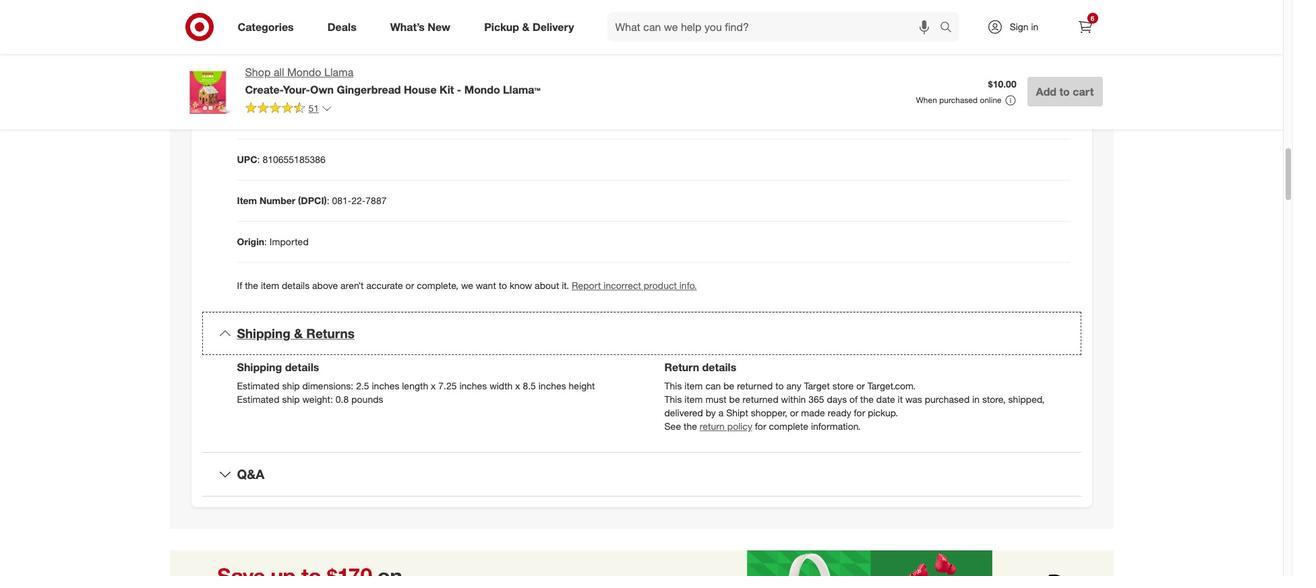 Task type: locate. For each thing, give the bounding box(es) containing it.
estimated
[[237, 380, 280, 392], [237, 394, 280, 405]]

estimated down shipping & returns
[[237, 380, 280, 392]]

& left returns
[[294, 326, 303, 341]]

0 vertical spatial estimated
[[237, 380, 280, 392]]

0 horizontal spatial &
[[294, 326, 303, 341]]

shipping & returns button
[[202, 312, 1081, 355]]

1 inches from the left
[[372, 380, 399, 392]]

be up shipt
[[729, 394, 740, 405]]

mondo
[[287, 65, 321, 79], [464, 83, 500, 96]]

1 horizontal spatial mondo
[[464, 83, 500, 96]]

battery:
[[237, 72, 273, 83]]

inches
[[372, 380, 399, 392], [459, 380, 487, 392], [539, 380, 566, 392]]

inches right 8.5 at the left
[[539, 380, 566, 392]]

returned
[[737, 380, 773, 392], [743, 394, 779, 405]]

this up delivered
[[665, 394, 682, 405]]

to
[[1060, 85, 1070, 98], [499, 280, 507, 292], [776, 380, 784, 392]]

must
[[706, 394, 727, 405]]

2 horizontal spatial or
[[857, 380, 865, 392]]

What can we help you find? suggestions appear below search field
[[607, 12, 943, 42]]

add to cart button
[[1028, 77, 1103, 107]]

shop
[[245, 65, 271, 79]]

pickup & delivery
[[484, 20, 574, 33]]

estimated left weight:
[[237, 394, 280, 405]]

: left 081-
[[327, 195, 329, 207]]

0 horizontal spatial for
[[755, 421, 766, 432]]

0 vertical spatial shipping
[[237, 326, 290, 341]]

0 horizontal spatial inches
[[372, 380, 399, 392]]

2 vertical spatial item
[[685, 394, 703, 405]]

0 horizontal spatial in
[[973, 394, 980, 405]]

0 horizontal spatial mondo
[[287, 65, 321, 79]]

purchased right when
[[939, 95, 978, 105]]

1 vertical spatial &
[[294, 326, 303, 341]]

0 horizontal spatial x
[[431, 380, 436, 392]]

to right add
[[1060, 85, 1070, 98]]

any
[[787, 380, 802, 392]]

0 vertical spatial mondo
[[287, 65, 321, 79]]

deals
[[328, 20, 357, 33]]

1 vertical spatial to
[[499, 280, 507, 292]]

shop all mondo llama create-your-own gingerbread house kit - mondo llama™
[[245, 65, 541, 96]]

2 estimated from the top
[[237, 394, 280, 405]]

&
[[522, 20, 530, 33], [294, 326, 303, 341]]

in left store,
[[973, 394, 980, 405]]

sign in
[[1010, 21, 1039, 32]]

or down within
[[790, 407, 799, 419]]

ship
[[282, 380, 300, 392], [282, 394, 300, 405]]

inches right 7.25
[[459, 380, 487, 392]]

0 horizontal spatial the
[[245, 280, 258, 292]]

details left above
[[282, 280, 310, 292]]

shipt
[[726, 407, 748, 419]]

was
[[906, 394, 922, 405]]

shipping inside shipping details estimated ship dimensions: 2.5 inches length x 7.25 inches width x 8.5 inches height estimated ship weight: 0.8 pounds
[[237, 361, 282, 374]]

of
[[850, 394, 858, 405]]

x left 8.5 at the left
[[515, 380, 520, 392]]

llama™
[[503, 83, 541, 96]]

& right pickup
[[522, 20, 530, 33]]

return
[[700, 421, 725, 432]]

1 vertical spatial in
[[973, 394, 980, 405]]

shipping down the if
[[237, 326, 290, 341]]

to left any
[[776, 380, 784, 392]]

store
[[833, 380, 854, 392]]

1 vertical spatial estimated
[[237, 394, 280, 405]]

1 vertical spatial be
[[729, 394, 740, 405]]

to right want
[[499, 280, 507, 292]]

delivery
[[533, 20, 574, 33]]

1 vertical spatial for
[[755, 421, 766, 432]]

categories link
[[226, 12, 311, 42]]

the right of
[[861, 394, 874, 405]]

about
[[535, 280, 559, 292]]

new
[[428, 20, 451, 33]]

6
[[1091, 14, 1095, 22]]

x left 7.25
[[431, 380, 436, 392]]

1 vertical spatial this
[[665, 394, 682, 405]]

51
[[309, 102, 319, 114]]

store,
[[982, 394, 1006, 405]]

when purchased online
[[916, 95, 1002, 105]]

0 vertical spatial in
[[1031, 21, 1039, 32]]

imported
[[270, 236, 309, 248]]

1 vertical spatial shipping
[[237, 361, 282, 374]]

details up can
[[702, 361, 737, 374]]

for down of
[[854, 407, 865, 419]]

origin : imported
[[237, 236, 309, 248]]

1 vertical spatial item
[[685, 380, 703, 392]]

own
[[310, 83, 334, 96]]

1 horizontal spatial &
[[522, 20, 530, 33]]

purchased inside return details this item can be returned to any target store or target.com. this item must be returned within 365 days of the date it was purchased in store, shipped, delivered by a shipt shopper, or made ready for pickup. see the return policy for complete information.
[[925, 394, 970, 405]]

0 vertical spatial or
[[406, 280, 414, 292]]

2 vertical spatial or
[[790, 407, 799, 419]]

this
[[665, 380, 682, 392], [665, 394, 682, 405]]

2 inches from the left
[[459, 380, 487, 392]]

in right sign
[[1031, 21, 1039, 32]]

the right the if
[[245, 280, 258, 292]]

0 vertical spatial for
[[854, 407, 865, 419]]

1 horizontal spatial x
[[515, 380, 520, 392]]

1 vertical spatial ship
[[282, 394, 300, 405]]

8.5
[[523, 380, 536, 392]]

2 vertical spatial to
[[776, 380, 784, 392]]

1 horizontal spatial the
[[684, 421, 697, 432]]

0 vertical spatial ship
[[282, 380, 300, 392]]

1 shipping from the top
[[237, 326, 290, 341]]

2 vertical spatial the
[[684, 421, 697, 432]]

1 estimated from the top
[[237, 380, 280, 392]]

shipping inside dropdown button
[[237, 326, 290, 341]]

2 horizontal spatial to
[[1060, 85, 1070, 98]]

x
[[431, 380, 436, 392], [515, 380, 520, 392]]

mondo right - in the left of the page
[[464, 83, 500, 96]]

0 vertical spatial purchased
[[939, 95, 978, 105]]

this down 'return'
[[665, 380, 682, 392]]

1 vertical spatial or
[[857, 380, 865, 392]]

for down shopper,
[[755, 421, 766, 432]]

details up dimensions:
[[285, 361, 319, 374]]

2 x from the left
[[515, 380, 520, 392]]

by
[[706, 407, 716, 419]]

deals link
[[316, 12, 373, 42]]

: left 88292846
[[259, 113, 262, 124]]

or up of
[[857, 380, 865, 392]]

online
[[980, 95, 1002, 105]]

it.
[[562, 280, 569, 292]]

search button
[[934, 12, 966, 45]]

inches up pounds
[[372, 380, 399, 392]]

purchased right was
[[925, 394, 970, 405]]

be right can
[[724, 380, 735, 392]]

details inside shipping details estimated ship dimensions: 2.5 inches length x 7.25 inches width x 8.5 inches height estimated ship weight: 0.8 pounds
[[285, 361, 319, 374]]

the
[[245, 280, 258, 292], [861, 394, 874, 405], [684, 421, 697, 432]]

the down delivered
[[684, 421, 697, 432]]

what's
[[390, 20, 425, 33]]

1 horizontal spatial or
[[790, 407, 799, 419]]

return
[[665, 361, 699, 374]]

item
[[261, 280, 279, 292], [685, 380, 703, 392], [685, 394, 703, 405]]

information.
[[811, 421, 861, 432]]

: left imported
[[264, 236, 267, 248]]

: left the 810655185386
[[257, 154, 260, 165]]

2 horizontal spatial inches
[[539, 380, 566, 392]]

no
[[276, 72, 288, 83]]

shipping down shipping & returns
[[237, 361, 282, 374]]

: for 810655185386
[[257, 154, 260, 165]]

item left can
[[685, 380, 703, 392]]

0 vertical spatial this
[[665, 380, 682, 392]]

mondo up the your-
[[287, 65, 321, 79]]

item right the if
[[261, 280, 279, 292]]

details
[[282, 280, 310, 292], [285, 361, 319, 374], [702, 361, 737, 374]]

0 vertical spatial to
[[1060, 85, 1070, 98]]

in
[[1031, 21, 1039, 32], [973, 394, 980, 405]]

dimensions:
[[302, 380, 354, 392]]

image of create-your-own gingerbread house kit - mondo llama™ image
[[180, 65, 234, 119]]

ship left dimensions:
[[282, 380, 300, 392]]

0 vertical spatial be
[[724, 380, 735, 392]]

ship left weight:
[[282, 394, 300, 405]]

return policy link
[[700, 421, 753, 432]]

1 horizontal spatial inches
[[459, 380, 487, 392]]

or right accurate
[[406, 280, 414, 292]]

0 vertical spatial &
[[522, 20, 530, 33]]

item up delivered
[[685, 394, 703, 405]]

to inside return details this item can be returned to any target store or target.com. this item must be returned within 365 days of the date it was purchased in store, shipped, delivered by a shipt shopper, or made ready for pickup. see the return policy for complete information.
[[776, 380, 784, 392]]

2 horizontal spatial the
[[861, 394, 874, 405]]

0 vertical spatial the
[[245, 280, 258, 292]]

2 shipping from the top
[[237, 361, 282, 374]]

& inside dropdown button
[[294, 326, 303, 341]]

target
[[804, 380, 830, 392]]

shopper,
[[751, 407, 788, 419]]

1 vertical spatial purchased
[[925, 394, 970, 405]]

365
[[809, 394, 824, 405]]

1 horizontal spatial in
[[1031, 21, 1039, 32]]

details inside return details this item can be returned to any target store or target.com. this item must be returned within 365 days of the date it was purchased in store, shipped, delivered by a shipt shopper, or made ready for pickup. see the return policy for complete information.
[[702, 361, 737, 374]]

cart
[[1073, 85, 1094, 98]]

shipping for shipping & returns
[[237, 326, 290, 341]]

categories
[[238, 20, 294, 33]]

1 horizontal spatial to
[[776, 380, 784, 392]]

can
[[706, 380, 721, 392]]



Task type: describe. For each thing, give the bounding box(es) containing it.
2.5
[[356, 380, 369, 392]]

height
[[569, 380, 595, 392]]

origin
[[237, 236, 264, 248]]

: for 88292846
[[259, 113, 262, 124]]

complete
[[769, 421, 809, 432]]

above
[[312, 280, 338, 292]]

all
[[274, 65, 284, 79]]

1 vertical spatial returned
[[743, 394, 779, 405]]

sign
[[1010, 21, 1029, 32]]

0.8
[[336, 394, 349, 405]]

-
[[457, 83, 462, 96]]

days
[[827, 394, 847, 405]]

product
[[644, 280, 677, 292]]

1 horizontal spatial for
[[854, 407, 865, 419]]

pounds
[[351, 394, 383, 405]]

we
[[461, 280, 473, 292]]

88292846
[[265, 113, 307, 124]]

$10.00
[[988, 78, 1017, 90]]

details for shipping
[[285, 361, 319, 374]]

sign in link
[[975, 12, 1060, 42]]

incorrect
[[604, 280, 641, 292]]

return details this item can be returned to any target store or target.com. this item must be returned within 365 days of the date it was purchased in store, shipped, delivered by a shipt shopper, or made ready for pickup. see the return policy for complete information.
[[665, 361, 1045, 432]]

0 horizontal spatial or
[[406, 280, 414, 292]]

material:
[[237, 31, 276, 42]]

to inside button
[[1060, 85, 1070, 98]]

report
[[572, 280, 601, 292]]

date
[[877, 394, 895, 405]]

when
[[916, 95, 937, 105]]

upc
[[237, 154, 257, 165]]

: for imported
[[264, 236, 267, 248]]

battery: no battery used
[[237, 72, 346, 83]]

report incorrect product info. button
[[572, 279, 697, 293]]

& for shipping
[[294, 326, 303, 341]]

if
[[237, 280, 242, 292]]

0 vertical spatial item
[[261, 280, 279, 292]]

policy
[[727, 421, 753, 432]]

& for pickup
[[522, 20, 530, 33]]

ready
[[828, 407, 852, 419]]

3 inches from the left
[[539, 380, 566, 392]]

7.25
[[438, 380, 457, 392]]

info.
[[680, 280, 697, 292]]

pickup
[[484, 20, 519, 33]]

add
[[1036, 85, 1057, 98]]

returns
[[306, 326, 355, 341]]

house
[[404, 83, 437, 96]]

51 link
[[245, 102, 333, 117]]

shipping details estimated ship dimensions: 2.5 inches length x 7.25 inches width x 8.5 inches height estimated ship weight: 0.8 pounds
[[237, 361, 595, 405]]

1 this from the top
[[665, 380, 682, 392]]

create-
[[245, 83, 283, 96]]

tcin
[[237, 113, 259, 124]]

shipping for shipping details estimated ship dimensions: 2.5 inches length x 7.25 inches width x 8.5 inches height estimated ship weight: 0.8 pounds
[[237, 361, 282, 374]]

0 vertical spatial returned
[[737, 380, 773, 392]]

upc : 810655185386
[[237, 154, 326, 165]]

battery
[[290, 72, 321, 83]]

pickup.
[[868, 407, 898, 419]]

accurate
[[366, 280, 403, 292]]

item
[[237, 195, 257, 207]]

810655185386
[[263, 154, 326, 165]]

if the item details above aren't accurate or complete, we want to know about it. report incorrect product info.
[[237, 280, 697, 292]]

0 horizontal spatial to
[[499, 280, 507, 292]]

shipping & returns
[[237, 326, 355, 341]]

1 vertical spatial the
[[861, 394, 874, 405]]

pickup & delivery link
[[473, 12, 591, 42]]

1 vertical spatial mondo
[[464, 83, 500, 96]]

within
[[781, 394, 806, 405]]

7887
[[366, 195, 387, 207]]

number
[[260, 195, 296, 207]]

(dpci)
[[298, 195, 327, 207]]

22-
[[352, 195, 366, 207]]

target.com.
[[868, 380, 916, 392]]

what's new link
[[379, 12, 467, 42]]

1 ship from the top
[[282, 380, 300, 392]]

shipped,
[[1009, 394, 1045, 405]]

kit
[[440, 83, 454, 96]]

see
[[665, 421, 681, 432]]

a
[[719, 407, 724, 419]]

your-
[[283, 83, 310, 96]]

2 ship from the top
[[282, 394, 300, 405]]

it
[[898, 394, 903, 405]]

width
[[490, 380, 513, 392]]

2 this from the top
[[665, 394, 682, 405]]

llama
[[324, 65, 354, 79]]

6 link
[[1071, 12, 1100, 42]]

used
[[324, 72, 346, 83]]

tcin : 88292846
[[237, 113, 307, 124]]

aren't
[[341, 280, 364, 292]]

made
[[801, 407, 825, 419]]

advertisement region
[[170, 551, 1114, 577]]

in inside return details this item can be returned to any target store or target.com. this item must be returned within 365 days of the date it was purchased in store, shipped, delivered by a shipt shopper, or made ready for pickup. see the return policy for complete information.
[[973, 394, 980, 405]]

what's new
[[390, 20, 451, 33]]

gingerbread
[[337, 83, 401, 96]]

q&a
[[237, 467, 265, 482]]

weight:
[[302, 394, 333, 405]]

details for return
[[702, 361, 737, 374]]

search
[[934, 21, 966, 35]]

1 x from the left
[[431, 380, 436, 392]]

item number (dpci) : 081-22-7887
[[237, 195, 387, 207]]



Task type: vqa. For each thing, say whether or not it's contained in the screenshot.


